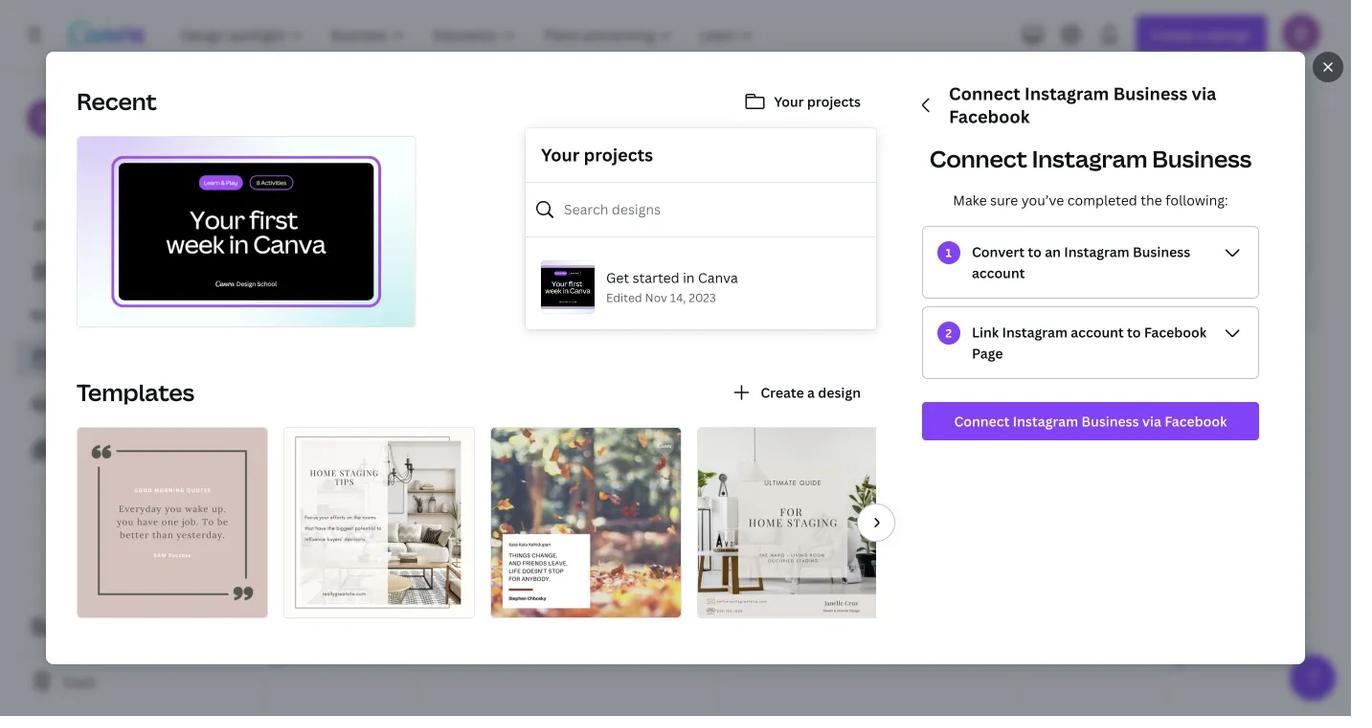 Task type: vqa. For each thing, say whether or not it's contained in the screenshot.
"Frucinni"
no



Task type: describe. For each thing, give the bounding box(es) containing it.
nov
[[645, 290, 668, 306]]

mockups
[[61, 395, 119, 413]]

to inside link instagram account to facebook page
[[1128, 323, 1142, 342]]

try
[[91, 164, 112, 183]]

row containing stem day
[[265, 199, 1320, 331]]

your projects button
[[736, 82, 877, 121]]

canva inside get started in canva edited nov 14, 2023
[[698, 269, 739, 287]]

try canva pro
[[91, 164, 181, 183]]

get
[[607, 269, 630, 287]]

link instagram account to facebook page element
[[938, 322, 961, 345]]

recent
[[77, 86, 157, 117]]

0 vertical spatial facebook
[[950, 105, 1030, 128]]

you've
[[1022, 191, 1065, 209]]

•
[[105, 122, 109, 138]]

personal
[[77, 101, 134, 119]]

connect inside connect instagram business via facebook
[[950, 82, 1021, 105]]

free •
[[77, 122, 109, 138]]

account inside link instagram account to facebook page
[[1071, 323, 1125, 342]]

connect instagram business via facebook inside 'button'
[[955, 412, 1228, 431]]

your inside your projects button
[[775, 92, 804, 111]]

business inside connect instagram business via facebook 'button'
[[1082, 412, 1140, 431]]

get started in canva edited nov 14, 2023
[[607, 269, 739, 306]]

make sure you've completed the following:
[[954, 191, 1229, 209]]

0 vertical spatial via
[[1192, 82, 1217, 105]]

day inside row
[[524, 413, 546, 428]]

a for team
[[108, 618, 115, 637]]

create a team button
[[15, 608, 249, 647]]

instagram inside link instagram account to facebook page
[[1003, 323, 1068, 342]]

projects inside button
[[808, 92, 861, 111]]

link instagram account to facebook page
[[973, 323, 1207, 363]]

stem
[[586, 250, 618, 266]]

try canva pro button
[[15, 155, 249, 192]]

1 vertical spatial connect
[[930, 143, 1028, 174]]

black friday
[[888, 514, 956, 529]]

create a design button
[[723, 374, 877, 412]]

following:
[[1166, 191, 1229, 209]]

cyber
[[285, 645, 318, 661]]

Search designs search field
[[564, 192, 864, 228]]

back
[[61, 217, 92, 235]]

connect instagram business via facebook button
[[923, 402, 1260, 441]]

business inside connect instagram business via facebook
[[1114, 82, 1188, 105]]

world
[[435, 413, 469, 428]]

sure
[[991, 191, 1019, 209]]

world diabetes day
[[435, 413, 546, 428]]

design
[[819, 384, 861, 402]]

the
[[1141, 191, 1163, 209]]

monday
[[321, 645, 366, 661]]

apps link
[[15, 253, 249, 291]]

friday
[[921, 514, 956, 529]]

to for back
[[95, 217, 109, 235]]

cyber monday row
[[265, 594, 1320, 717]]

get started in canva image
[[78, 137, 415, 327]]

a for design
[[808, 384, 815, 402]]

create a design
[[761, 384, 861, 402]]

diwali
[[1190, 250, 1224, 266]]

business inside convert to an instagram business account
[[1134, 243, 1191, 261]]

make
[[954, 191, 988, 209]]

occupied home staging image
[[699, 428, 888, 618]]

to for convert
[[1029, 243, 1042, 261]]

convert to an instagram business account element
[[938, 241, 961, 264]]

trash link
[[15, 663, 249, 701]]

apps
[[61, 263, 94, 281]]

facebook inside 'button'
[[1165, 412, 1228, 431]]

black friday button
[[876, 508, 1011, 535]]

product photos link
[[15, 431, 249, 470]]

canva inside button
[[115, 164, 155, 183]]

diabetes
[[472, 413, 521, 428]]

convert
[[973, 243, 1025, 261]]

black
[[888, 514, 918, 529]]

1 vertical spatial your
[[541, 143, 580, 167]]

photos
[[117, 441, 162, 459]]

0 horizontal spatial your projects
[[541, 143, 654, 167]]

started
[[633, 269, 680, 287]]

top level navigation element
[[169, 15, 770, 54]]



Task type: locate. For each thing, give the bounding box(es) containing it.
via inside 'button'
[[1143, 412, 1162, 431]]

2 horizontal spatial to
[[1128, 323, 1142, 342]]

connect instagram business via facebook
[[950, 82, 1217, 128], [955, 412, 1228, 431]]

1
[[127, 122, 133, 138], [946, 245, 953, 261]]

facebook
[[950, 105, 1030, 128], [1145, 323, 1207, 342], [1165, 412, 1228, 431]]

1 vertical spatial 1
[[946, 245, 953, 261]]

projects
[[808, 92, 861, 111], [584, 143, 654, 167]]

a inside create a design button
[[808, 384, 815, 402]]

instagram
[[1025, 82, 1110, 105], [1033, 143, 1148, 174], [1065, 243, 1130, 261], [1003, 323, 1068, 342], [1013, 412, 1079, 431]]

canva right try
[[115, 164, 155, 183]]

0 vertical spatial a
[[808, 384, 815, 402]]

1 vertical spatial projects
[[584, 143, 654, 167]]

beige background and simple border good morning quote image
[[78, 428, 267, 618]]

0 horizontal spatial to
[[95, 217, 109, 235]]

0 horizontal spatial create
[[61, 618, 104, 637]]

link
[[973, 323, 1000, 342]]

cyber monday button
[[273, 640, 408, 667]]

0 horizontal spatial day
[[524, 413, 546, 428]]

0 horizontal spatial 1
[[127, 122, 133, 138]]

2 vertical spatial to
[[1128, 323, 1142, 342]]

to right back
[[95, 217, 109, 235]]

create for create a team
[[61, 618, 104, 637]]

create left team
[[61, 618, 104, 637]]

2 vertical spatial connect
[[955, 412, 1010, 431]]

2 row from the top
[[265, 199, 1320, 331]]

create
[[761, 384, 805, 402], [61, 618, 104, 637]]

0 vertical spatial 1
[[127, 122, 133, 138]]

cyber monday
[[285, 645, 366, 661]]

1 vertical spatial your projects
[[541, 143, 654, 167]]

instagram right link
[[1003, 323, 1068, 342]]

0 vertical spatial your
[[775, 92, 804, 111]]

to inside convert to an instagram business account
[[1029, 243, 1042, 261]]

1 row from the top
[[265, 68, 1320, 199]]

0 vertical spatial create
[[761, 384, 805, 402]]

14,
[[670, 290, 686, 306]]

connect instagram business via facebook up connect instagram business
[[950, 82, 1217, 128]]

free
[[77, 122, 101, 138]]

day right diabetes
[[524, 413, 546, 428]]

canva up 2023
[[698, 269, 739, 287]]

your projects inside button
[[775, 92, 861, 111]]

templates
[[77, 377, 195, 408]]

business
[[1114, 82, 1188, 105], [1153, 143, 1252, 174], [1134, 243, 1191, 261], [1082, 412, 1140, 431]]

1 vertical spatial facebook
[[1145, 323, 1207, 342]]

home staging tips for interior designers instagram post image
[[285, 428, 474, 618]]

stem day button
[[575, 245, 709, 272]]

day
[[620, 250, 642, 266], [524, 413, 546, 428]]

row
[[265, 68, 1320, 199], [265, 199, 1320, 331]]

0 vertical spatial account
[[973, 264, 1026, 282]]

business down link instagram account to facebook page
[[1082, 412, 1140, 431]]

a left team
[[108, 618, 115, 637]]

instagram up make sure you've completed the following:
[[1033, 143, 1148, 174]]

0 vertical spatial projects
[[808, 92, 861, 111]]

product photos
[[61, 441, 162, 459]]

world diabetes day button
[[424, 407, 558, 434]]

1 horizontal spatial your
[[775, 92, 804, 111]]

1 vertical spatial connect instagram business via facebook
[[955, 412, 1228, 431]]

to left an
[[1029, 243, 1042, 261]]

instagram down link instagram account to facebook page
[[1013, 412, 1079, 431]]

1 horizontal spatial create
[[761, 384, 805, 402]]

1 horizontal spatial account
[[1071, 323, 1125, 342]]

black friday row
[[265, 462, 1320, 594]]

business up connect instagram business
[[1114, 82, 1188, 105]]

trash
[[61, 673, 96, 691]]

1 vertical spatial to
[[1029, 243, 1042, 261]]

facebook inside link instagram account to facebook page
[[1145, 323, 1207, 342]]

1 vertical spatial a
[[108, 618, 115, 637]]

back to home link
[[15, 207, 249, 245]]

your
[[775, 92, 804, 111], [541, 143, 580, 167]]

connect instagram business via facebook down link instagram account to facebook page
[[955, 412, 1228, 431]]

account down convert to an instagram business account
[[1071, 323, 1125, 342]]

1 right •
[[127, 122, 133, 138]]

connect
[[950, 82, 1021, 105], [930, 143, 1028, 174], [955, 412, 1010, 431]]

1 horizontal spatial a
[[808, 384, 815, 402]]

connect instagram business
[[930, 143, 1252, 174]]

account inside convert to an instagram business account
[[973, 264, 1026, 282]]

1 vertical spatial day
[[524, 413, 546, 428]]

back to home
[[61, 217, 151, 235]]

create a team
[[61, 618, 151, 637]]

fall leaves life quotes image
[[492, 428, 681, 618]]

0 vertical spatial connect
[[950, 82, 1021, 105]]

in
[[683, 269, 695, 287]]

2023
[[689, 290, 717, 306]]

1 horizontal spatial 1
[[946, 245, 953, 261]]

stem day
[[586, 250, 642, 266]]

page
[[973, 344, 1004, 363]]

2 vertical spatial facebook
[[1165, 412, 1228, 431]]

to
[[95, 217, 109, 235], [1029, 243, 1042, 261], [1128, 323, 1142, 342]]

1 horizontal spatial your projects
[[775, 92, 861, 111]]

0 horizontal spatial canva
[[115, 164, 155, 183]]

business down the
[[1134, 243, 1191, 261]]

1 horizontal spatial via
[[1192, 82, 1217, 105]]

instagram right an
[[1065, 243, 1130, 261]]

0 horizontal spatial a
[[108, 618, 115, 637]]

day up "get" at left
[[620, 250, 642, 266]]

a inside create a team button
[[108, 618, 115, 637]]

0 vertical spatial connect instagram business via facebook
[[950, 82, 1217, 128]]

convert to an instagram business account
[[973, 243, 1191, 282]]

1 vertical spatial create
[[61, 618, 104, 637]]

connect inside 'button'
[[955, 412, 1010, 431]]

0 vertical spatial canva
[[115, 164, 155, 183]]

1 vertical spatial via
[[1143, 412, 1162, 431]]

1 vertical spatial canva
[[698, 269, 739, 287]]

1 inside convert to an instagram business account element
[[946, 245, 953, 261]]

to down convert to an instagram business account
[[1128, 323, 1142, 342]]

0 vertical spatial to
[[95, 217, 109, 235]]

home
[[112, 217, 151, 235]]

create for create a design
[[761, 384, 805, 402]]

pro
[[159, 164, 181, 183]]

create left 'design'
[[761, 384, 805, 402]]

account
[[973, 264, 1026, 282], [1071, 323, 1125, 342]]

1 horizontal spatial projects
[[808, 92, 861, 111]]

instagram inside connect instagram business via facebook
[[1025, 82, 1110, 105]]

2
[[946, 325, 953, 341]]

team
[[118, 618, 151, 637]]

instagram inside convert to an instagram business account
[[1065, 243, 1130, 261]]

edited
[[607, 290, 643, 306]]

mockups link
[[15, 385, 249, 424]]

business up the following:
[[1153, 143, 1252, 174]]

account down "convert" on the right top
[[973, 264, 1026, 282]]

0 vertical spatial your projects
[[775, 92, 861, 111]]

1 vertical spatial account
[[1071, 323, 1125, 342]]

diwali button
[[1178, 245, 1313, 272]]

0 horizontal spatial account
[[973, 264, 1026, 282]]

1 horizontal spatial day
[[620, 250, 642, 266]]

0 horizontal spatial projects
[[584, 143, 654, 167]]

0 horizontal spatial your
[[541, 143, 580, 167]]

create inside button
[[61, 618, 104, 637]]

instagram inside 'button'
[[1013, 412, 1079, 431]]

0 horizontal spatial via
[[1143, 412, 1162, 431]]

1 horizontal spatial canva
[[698, 269, 739, 287]]

world diabetes day row
[[265, 331, 1320, 462]]

instagram up connect instagram business
[[1025, 82, 1110, 105]]

a
[[808, 384, 815, 402], [108, 618, 115, 637]]

create inside button
[[761, 384, 805, 402]]

1 horizontal spatial to
[[1029, 243, 1042, 261]]

product
[[61, 441, 113, 459]]

1 left "convert" on the right top
[[946, 245, 953, 261]]

recommended
[[31, 307, 115, 323]]

completed
[[1068, 191, 1138, 209]]

via
[[1192, 82, 1217, 105], [1143, 412, 1162, 431]]

an
[[1046, 243, 1062, 261]]

list containing mockups
[[15, 339, 249, 470]]

canva
[[115, 164, 155, 183], [698, 269, 739, 287]]

a left 'design'
[[808, 384, 815, 402]]

list
[[15, 339, 249, 470]]

0 vertical spatial day
[[620, 250, 642, 266]]

your projects
[[775, 92, 861, 111], [541, 143, 654, 167]]



